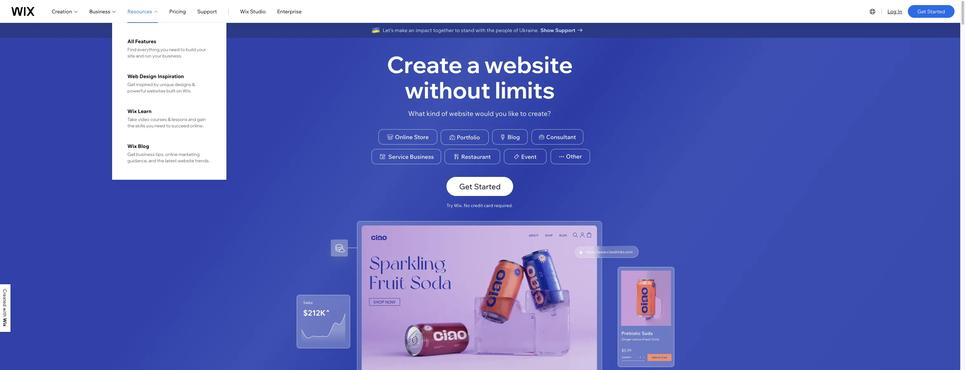 Task type: locate. For each thing, give the bounding box(es) containing it.
1 vertical spatial of
[[442, 109, 448, 117]]

inspiration
[[158, 73, 184, 79]]

the inside the wix learn take video courses & lessons and gain the skills you need to succeed online.
[[128, 123, 135, 129]]

blog inside wix blog get business tips, online marketing guidance, and the latest website trends.
[[138, 143, 149, 149]]

and up the online.
[[188, 117, 196, 122]]

ukraine.
[[520, 27, 539, 33]]

your
[[197, 47, 206, 52], [152, 53, 162, 59]]

resources button
[[128, 7, 158, 15]]

and inside the wix learn take video courses & lessons and gain the skills you need to succeed online.
[[188, 117, 196, 122]]

latest
[[165, 158, 177, 164]]

the down take
[[128, 123, 135, 129]]

wix blog get business tips, online marketing guidance, and the latest website trends.
[[128, 143, 210, 164]]

powerful
[[128, 88, 146, 94]]

0 vertical spatial blog
[[508, 133, 520, 141]]

support
[[197, 8, 217, 14], [556, 27, 576, 33]]

2 vertical spatial website
[[178, 158, 194, 164]]

you inside the wix learn take video courses & lessons and gain the skills you need to succeed online.
[[146, 123, 154, 129]]

&
[[192, 82, 195, 87], [168, 117, 171, 122]]

the inside wix blog get business tips, online marketing guidance, and the latest website trends.
[[157, 158, 164, 164]]

lessons
[[172, 117, 188, 122]]

0 horizontal spatial and
[[136, 53, 144, 59]]

of right kind
[[442, 109, 448, 117]]

courses
[[150, 117, 167, 122]]

get started right in
[[918, 8, 946, 14]]

1 vertical spatial wix.
[[454, 203, 463, 209]]

support right show
[[556, 27, 576, 33]]

2 vertical spatial the
[[157, 158, 164, 164]]

wix
[[240, 8, 249, 14], [128, 108, 137, 114], [128, 143, 137, 149]]

1 horizontal spatial wix.
[[454, 203, 463, 209]]

2 horizontal spatial you
[[496, 109, 507, 117]]

get right in
[[918, 8, 927, 14]]

would
[[475, 109, 494, 117]]

1 vertical spatial website
[[449, 109, 474, 117]]

website inside wix blog get business tips, online marketing guidance, and the latest website trends.
[[178, 158, 194, 164]]

websites
[[147, 88, 166, 94]]

1 vertical spatial get started
[[459, 182, 501, 191]]

you
[[160, 47, 168, 52], [496, 109, 507, 117], [146, 123, 154, 129]]

0 vertical spatial website
[[485, 50, 573, 79]]

0 vertical spatial need
[[169, 47, 180, 52]]

to left stand on the left of the page
[[455, 27, 460, 33]]

wix. left no
[[454, 203, 463, 209]]

get inside wix blog get business tips, online marketing guidance, and the latest website trends.
[[128, 152, 135, 157]]

need inside the wix learn take video courses & lessons and gain the skills you need to succeed online.
[[155, 123, 165, 129]]

0 vertical spatial wix.
[[183, 88, 192, 94]]

get inside get started link
[[918, 8, 927, 14]]

get up no
[[459, 182, 473, 191]]

you down all features link
[[160, 47, 168, 52]]

you down video
[[146, 123, 154, 129]]

1 vertical spatial the
[[128, 123, 135, 129]]

get started up try wix. no credit card required.
[[459, 182, 501, 191]]

of right people
[[514, 27, 518, 33]]

1 vertical spatial and
[[188, 117, 196, 122]]

built
[[167, 88, 176, 94]]

0 horizontal spatial business
[[89, 8, 110, 14]]

0 horizontal spatial started
[[474, 182, 501, 191]]

0 horizontal spatial wix.
[[183, 88, 192, 94]]

& down wix learn link
[[168, 117, 171, 122]]

the right with
[[487, 27, 495, 33]]

gain
[[197, 117, 206, 122]]

and left run
[[136, 53, 144, 59]]

try wix. no credit card required.
[[447, 203, 513, 209]]

0 horizontal spatial need
[[155, 123, 165, 129]]

guidance,
[[128, 158, 148, 164]]

started inside get started link
[[928, 8, 946, 14]]

unique
[[160, 82, 174, 87]]

wix inside wix blog get business tips, online marketing guidance, and the latest website trends.
[[128, 143, 137, 149]]

0 horizontal spatial support
[[197, 8, 217, 14]]

0 vertical spatial business
[[89, 8, 110, 14]]

2 horizontal spatial website
[[485, 50, 573, 79]]

0 horizontal spatial &
[[168, 117, 171, 122]]

wix studio link
[[240, 7, 266, 15]]

your right run
[[152, 53, 162, 59]]

1 horizontal spatial the
[[157, 158, 164, 164]]

you left like
[[496, 109, 507, 117]]

wix.
[[183, 88, 192, 94], [454, 203, 463, 209]]

on
[[176, 88, 182, 94]]

video
[[138, 117, 150, 122]]

1 vertical spatial support
[[556, 27, 576, 33]]

log in link
[[888, 7, 903, 15]]

1 vertical spatial wix
[[128, 108, 137, 114]]

stand
[[461, 27, 475, 33]]

0 vertical spatial &
[[192, 82, 195, 87]]

support right "pricing" link on the top left of the page
[[197, 8, 217, 14]]

1 horizontal spatial website
[[449, 109, 474, 117]]

restaurant
[[461, 153, 491, 160]]

get
[[918, 8, 927, 14], [128, 82, 135, 87], [128, 152, 135, 157], [459, 182, 473, 191]]

get up the powerful
[[128, 82, 135, 87]]

business
[[136, 152, 155, 157]]

people
[[496, 27, 512, 33]]

kind
[[427, 109, 440, 117]]

need up business.
[[169, 47, 180, 52]]

0 vertical spatial your
[[197, 47, 206, 52]]

0 horizontal spatial of
[[442, 109, 448, 117]]

1 horizontal spatial your
[[197, 47, 206, 52]]

support link
[[197, 7, 217, 15]]

website inside create a website without limits
[[485, 50, 573, 79]]

0 horizontal spatial get started
[[459, 182, 501, 191]]

without
[[405, 75, 491, 104]]

to left build
[[181, 47, 185, 52]]

1 vertical spatial &
[[168, 117, 171, 122]]

1 vertical spatial started
[[474, 182, 501, 191]]

succeed
[[172, 123, 189, 129]]

1 horizontal spatial you
[[160, 47, 168, 52]]

need inside all features find everything you need to build your site and run your business.
[[169, 47, 180, 52]]

learn
[[138, 108, 152, 114]]

marketing
[[179, 152, 200, 157]]

the down tips,
[[157, 158, 164, 164]]

wix. down 'designs'
[[183, 88, 192, 94]]

1 horizontal spatial support
[[556, 27, 576, 33]]

get inside web design inspiration get inspired by unique designs & powerful websites built on wix.
[[128, 82, 135, 87]]

0 horizontal spatial the
[[128, 123, 135, 129]]

online store button
[[379, 129, 437, 145]]

portfolio button
[[441, 130, 489, 145]]

show support link
[[541, 26, 589, 35]]

0 vertical spatial wix
[[240, 8, 249, 14]]

0 horizontal spatial you
[[146, 123, 154, 129]]

2 vertical spatial you
[[146, 123, 154, 129]]

the
[[487, 27, 495, 33], [128, 123, 135, 129], [157, 158, 164, 164]]

1 horizontal spatial need
[[169, 47, 180, 52]]

consultant
[[547, 133, 576, 141]]

1 vertical spatial business
[[410, 153, 434, 160]]

2 vertical spatial wix
[[128, 143, 137, 149]]

1 vertical spatial your
[[152, 53, 162, 59]]

1 horizontal spatial business
[[410, 153, 434, 160]]

and inside wix blog get business tips, online marketing guidance, and the latest website trends.
[[148, 158, 156, 164]]

0 horizontal spatial your
[[152, 53, 162, 59]]

wix left studio
[[240, 8, 249, 14]]

1 horizontal spatial and
[[148, 158, 156, 164]]

wix for wix studio
[[240, 8, 249, 14]]

1 horizontal spatial blog
[[508, 133, 520, 141]]

and down business
[[148, 158, 156, 164]]

pricing
[[169, 8, 186, 14]]

build
[[186, 47, 196, 52]]

blog inside blog button
[[508, 133, 520, 141]]

1 horizontal spatial &
[[192, 82, 195, 87]]

0 vertical spatial you
[[160, 47, 168, 52]]

get started button
[[447, 177, 513, 196]]

get started inside button
[[459, 182, 501, 191]]

0 vertical spatial started
[[928, 8, 946, 14]]

1 horizontal spatial started
[[928, 8, 946, 14]]

created with wix image
[[3, 289, 7, 327]]

wix for wix learn take video courses & lessons and gain the skills you need to succeed online.
[[128, 108, 137, 114]]

required.
[[494, 203, 513, 209]]

0 horizontal spatial website
[[178, 158, 194, 164]]

of
[[514, 27, 518, 33], [442, 109, 448, 117]]

1 horizontal spatial get started
[[918, 8, 946, 14]]

2 vertical spatial and
[[148, 158, 156, 164]]

get inside get started button
[[459, 182, 473, 191]]

impact
[[416, 27, 432, 33]]

1 horizontal spatial of
[[514, 27, 518, 33]]

your right build
[[197, 47, 206, 52]]

business inside button
[[410, 153, 434, 160]]

wix blog link
[[128, 143, 211, 149]]

ukrainian flag image
[[372, 26, 380, 35]]

creation
[[52, 8, 72, 14]]

wix up take
[[128, 108, 137, 114]]

1 vertical spatial need
[[155, 123, 165, 129]]

blog up event button
[[508, 133, 520, 141]]

to right like
[[520, 109, 527, 117]]

2 horizontal spatial and
[[188, 117, 196, 122]]

to down courses
[[166, 123, 171, 129]]

0 horizontal spatial blog
[[138, 143, 149, 149]]

get up guidance,
[[128, 152, 135, 157]]

get started
[[918, 8, 946, 14], [459, 182, 501, 191]]

wix up guidance,
[[128, 143, 137, 149]]

need down courses
[[155, 123, 165, 129]]

0 vertical spatial support
[[197, 8, 217, 14]]

blog up business
[[138, 143, 149, 149]]

restaurant button
[[445, 149, 500, 164]]

log in
[[888, 8, 903, 14]]

0 vertical spatial and
[[136, 53, 144, 59]]

and
[[136, 53, 144, 59], [188, 117, 196, 122], [148, 158, 156, 164]]

tips,
[[156, 152, 164, 157]]

online.
[[190, 123, 204, 129]]

get started link
[[908, 5, 955, 18]]

creation button
[[52, 7, 78, 15]]

business
[[89, 8, 110, 14], [410, 153, 434, 160]]

blog
[[508, 133, 520, 141], [138, 143, 149, 149]]

0 vertical spatial the
[[487, 27, 495, 33]]

pricing link
[[169, 7, 186, 15]]

show support
[[541, 27, 576, 33]]

1 vertical spatial blog
[[138, 143, 149, 149]]

& right 'designs'
[[192, 82, 195, 87]]

wix inside the wix learn take video courses & lessons and gain the skills you need to succeed online.
[[128, 108, 137, 114]]

0 vertical spatial get started
[[918, 8, 946, 14]]



Task type: describe. For each thing, give the bounding box(es) containing it.
all features find everything you need to build your site and run your business.
[[128, 38, 206, 59]]

card
[[484, 203, 493, 209]]

the for wix blog
[[157, 158, 164, 164]]

in
[[898, 8, 903, 14]]

features
[[135, 38, 156, 44]]

an ecommerce site for a soda company with a sales graph and mobile checkout image
[[362, 226, 597, 370]]

create a website without limits
[[387, 50, 573, 104]]

resources
[[128, 8, 152, 14]]

design
[[140, 73, 157, 79]]

limits
[[495, 75, 555, 104]]

no
[[464, 203, 470, 209]]

service business
[[388, 153, 434, 160]]

like
[[508, 109, 519, 117]]

enterprise
[[277, 8, 302, 14]]

what kind of website would you like to create?
[[408, 109, 551, 117]]

to inside the wix learn take video courses & lessons and gain the skills you need to succeed online.
[[166, 123, 171, 129]]

blog button
[[492, 129, 528, 145]]

wix studio
[[240, 8, 266, 14]]

show
[[541, 27, 554, 33]]

let's make an impact together to stand with the people of ukraine.
[[383, 27, 539, 33]]

started inside get started button
[[474, 182, 501, 191]]

online
[[395, 133, 413, 141]]

business button
[[89, 7, 116, 15]]

wix. inside web design inspiration get inspired by unique designs & powerful websites built on wix.
[[183, 88, 192, 94]]

other button
[[551, 149, 590, 164]]

online
[[165, 152, 178, 157]]

together
[[433, 27, 454, 33]]

by
[[154, 82, 159, 87]]

portfolio
[[457, 134, 480, 141]]

create
[[387, 50, 463, 79]]

find
[[128, 47, 136, 52]]

a
[[467, 50, 480, 79]]

event button
[[504, 149, 547, 164]]

web design inspiration get inspired by unique designs & powerful websites built on wix.
[[128, 73, 195, 94]]

resources group
[[112, 23, 227, 180]]

2 horizontal spatial the
[[487, 27, 495, 33]]

studio
[[250, 8, 266, 14]]

log
[[888, 8, 897, 14]]

glass ns.png image
[[575, 246, 639, 258]]

and inside all features find everything you need to build your site and run your business.
[[136, 53, 144, 59]]

& inside the wix learn take video courses & lessons and gain the skills you need to succeed online.
[[168, 117, 171, 122]]

with
[[476, 27, 486, 33]]

create?
[[528, 109, 551, 117]]

consultant button
[[532, 129, 584, 145]]

language selector, english selected image
[[869, 7, 877, 15]]

wix for wix blog get business tips, online marketing guidance, and the latest website trends.
[[128, 143, 137, 149]]

store
[[414, 133, 429, 141]]

enterprise link
[[277, 7, 302, 15]]

service business button
[[372, 149, 441, 164]]

web design inspiration link
[[128, 73, 211, 79]]

take
[[128, 117, 137, 122]]

to inside all features find everything you need to build your site and run your business.
[[181, 47, 185, 52]]

you inside all features find everything you need to build your site and run your business.
[[160, 47, 168, 52]]

0 vertical spatial of
[[514, 27, 518, 33]]

all features link
[[128, 38, 211, 44]]

web
[[128, 73, 139, 79]]

business inside "dropdown button"
[[89, 8, 110, 14]]

other
[[566, 153, 582, 160]]

run
[[145, 53, 152, 59]]

skills
[[135, 123, 145, 129]]

the for wix learn
[[128, 123, 135, 129]]

what
[[408, 109, 425, 117]]

designs
[[175, 82, 191, 87]]

service
[[388, 153, 409, 160]]

trends.
[[195, 158, 210, 164]]

& inside web design inspiration get inspired by unique designs & powerful websites built on wix.
[[192, 82, 195, 87]]

try
[[447, 203, 453, 209]]

make
[[395, 27, 408, 33]]

1 vertical spatial you
[[496, 109, 507, 117]]

credit
[[471, 203, 483, 209]]

business.
[[162, 53, 182, 59]]

inspired
[[136, 82, 153, 87]]

everything
[[137, 47, 160, 52]]

let's
[[383, 27, 394, 33]]

an
[[409, 27, 415, 33]]

online store
[[395, 133, 429, 141]]

wix learn link
[[128, 108, 211, 114]]



Task type: vqa. For each thing, say whether or not it's contained in the screenshot.


